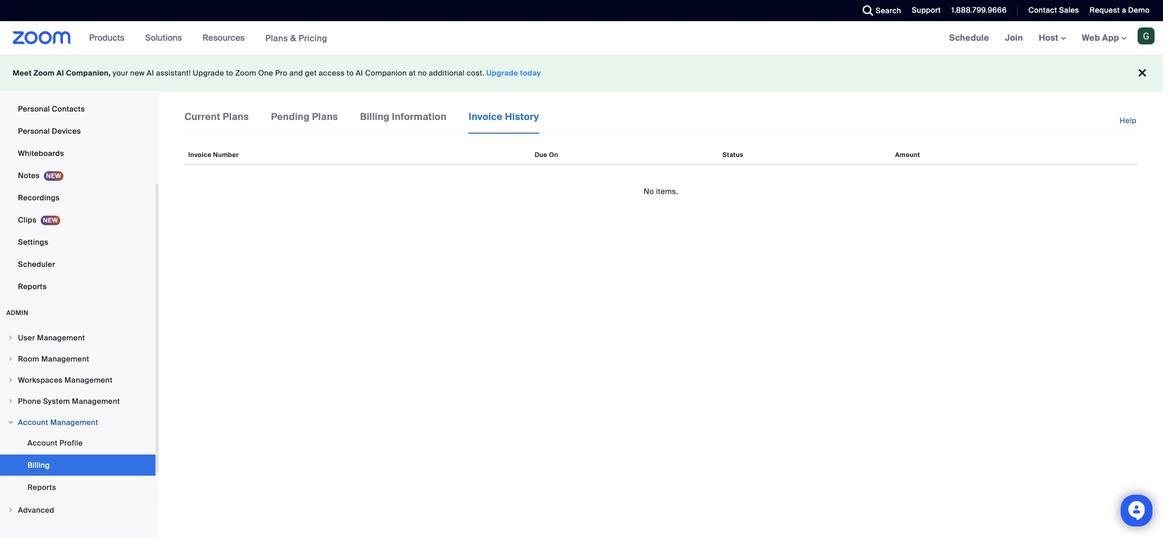 Task type: vqa. For each thing, say whether or not it's contained in the screenshot.
with to the top
no



Task type: locate. For each thing, give the bounding box(es) containing it.
account down account management
[[28, 439, 58, 448]]

right image for user
[[7, 335, 14, 341]]

phone down the workspaces
[[18, 397, 41, 407]]

user management
[[18, 333, 85, 343]]

management inside menu item
[[65, 376, 113, 385]]

1 phone from the top
[[18, 82, 41, 92]]

billing inside account management menu
[[28, 461, 50, 471]]

contacts
[[52, 104, 85, 114]]

management for user management
[[37, 333, 85, 343]]

0 vertical spatial reports
[[18, 282, 47, 292]]

1 horizontal spatial upgrade
[[487, 68, 519, 78]]

2 horizontal spatial ai
[[356, 68, 363, 78]]

web app button
[[1083, 32, 1127, 43]]

amount
[[896, 151, 921, 159]]

plans
[[266, 33, 288, 44], [223, 111, 249, 123], [312, 111, 338, 123]]

right image
[[7, 356, 14, 363], [7, 420, 14, 426]]

meet zoom ai companion, your new ai assistant! upgrade to zoom one pro and get access to ai companion at no additional cost. upgrade today
[[13, 68, 542, 78]]

1 vertical spatial billing
[[28, 461, 50, 471]]

items.
[[657, 187, 679, 196]]

meetings navigation
[[942, 21, 1164, 56]]

account up account profile
[[18, 418, 48, 428]]

0 horizontal spatial to
[[226, 68, 233, 78]]

settings
[[18, 238, 48, 247]]

workspaces management menu item
[[0, 371, 156, 391]]

1 right image from the top
[[7, 356, 14, 363]]

upgrade today link
[[487, 68, 542, 78]]

ai left the companion,
[[57, 68, 64, 78]]

reports link
[[0, 276, 156, 297], [0, 477, 156, 499]]

right image inside account management menu item
[[7, 420, 14, 426]]

reports inside personal menu menu
[[18, 282, 47, 292]]

invoice history link
[[469, 110, 540, 134]]

0 vertical spatial account
[[18, 418, 48, 428]]

ai left companion at the top of page
[[356, 68, 363, 78]]

plans inside pending plans link
[[312, 111, 338, 123]]

4 right image from the top
[[7, 508, 14, 514]]

history
[[505, 111, 540, 123]]

your
[[113, 68, 128, 78]]

3 ai from the left
[[356, 68, 363, 78]]

reports inside account management menu
[[28, 483, 56, 493]]

account for account profile
[[28, 439, 58, 448]]

reports link down scheduler link
[[0, 276, 156, 297]]

management down room management menu item on the bottom left of page
[[65, 376, 113, 385]]

personal
[[18, 104, 50, 114], [18, 127, 50, 136]]

plans & pricing link
[[266, 33, 328, 44], [266, 33, 328, 44]]

0 horizontal spatial ai
[[57, 68, 64, 78]]

ai right new
[[147, 68, 154, 78]]

new
[[130, 68, 145, 78]]

plans right current
[[223, 111, 249, 123]]

right image left system
[[7, 399, 14, 405]]

zoom left one
[[235, 68, 256, 78]]

notes link
[[0, 165, 156, 186]]

right image inside "advanced" menu item
[[7, 508, 14, 514]]

1 vertical spatial reports link
[[0, 477, 156, 499]]

phone inside phone link
[[18, 82, 41, 92]]

management up profile
[[50, 418, 98, 428]]

1 horizontal spatial billing
[[360, 111, 390, 123]]

to down resources dropdown button
[[226, 68, 233, 78]]

1 horizontal spatial zoom
[[235, 68, 256, 78]]

personal devices link
[[0, 121, 156, 142]]

phone
[[18, 82, 41, 92], [18, 397, 41, 407]]

room management menu item
[[0, 349, 156, 369]]

phone down meet in the left of the page
[[18, 82, 41, 92]]

personal for personal devices
[[18, 127, 50, 136]]

schedule link
[[942, 21, 998, 55]]

0 horizontal spatial invoice
[[188, 151, 212, 159]]

upgrade down the product information navigation
[[193, 68, 224, 78]]

1 horizontal spatial ai
[[147, 68, 154, 78]]

reports down scheduler
[[18, 282, 47, 292]]

1 upgrade from the left
[[193, 68, 224, 78]]

right image for room management
[[7, 356, 14, 363]]

plans left &
[[266, 33, 288, 44]]

right image inside phone system management menu item
[[7, 399, 14, 405]]

support link
[[905, 0, 944, 21], [913, 5, 942, 15]]

1 horizontal spatial to
[[347, 68, 354, 78]]

billing down account profile
[[28, 461, 50, 471]]

personal up whiteboards on the top
[[18, 127, 50, 136]]

2 personal from the top
[[18, 127, 50, 136]]

account inside menu item
[[18, 418, 48, 428]]

1 vertical spatial phone
[[18, 397, 41, 407]]

right image for account management
[[7, 420, 14, 426]]

0 horizontal spatial plans
[[223, 111, 249, 123]]

upgrade right cost.
[[487, 68, 519, 78]]

1.888.799.9666 button
[[944, 0, 1010, 21], [952, 5, 1008, 15]]

1 vertical spatial right image
[[7, 420, 14, 426]]

right image for phone
[[7, 399, 14, 405]]

account
[[18, 418, 48, 428], [28, 439, 58, 448]]

clips
[[18, 215, 36, 225]]

0 vertical spatial billing
[[360, 111, 390, 123]]

invoice for invoice history
[[469, 111, 503, 123]]

1 vertical spatial personal
[[18, 127, 50, 136]]

0 horizontal spatial upgrade
[[193, 68, 224, 78]]

billing
[[360, 111, 390, 123], [28, 461, 50, 471]]

billing left information
[[360, 111, 390, 123]]

solutions button
[[145, 21, 187, 55]]

right image inside room management menu item
[[7, 356, 14, 363]]

products button
[[89, 21, 129, 55]]

profile
[[60, 439, 83, 448]]

0 vertical spatial reports link
[[0, 276, 156, 297]]

due
[[535, 151, 548, 159]]

reports link down 'billing' link
[[0, 477, 156, 499]]

current plans link
[[184, 110, 250, 133]]

management for workspaces management
[[65, 376, 113, 385]]

management up room management
[[37, 333, 85, 343]]

1 vertical spatial reports
[[28, 483, 56, 493]]

1 reports link from the top
[[0, 276, 156, 297]]

banner
[[0, 21, 1164, 56]]

invoice left 'history'
[[469, 111, 503, 123]]

1 right image from the top
[[7, 335, 14, 341]]

management for account management
[[50, 418, 98, 428]]

invoice number
[[188, 151, 239, 159]]

1 horizontal spatial invoice
[[469, 111, 503, 123]]

web app
[[1083, 32, 1120, 43]]

contact sales
[[1029, 5, 1080, 15]]

advanced
[[18, 506, 54, 516]]

zoom right meet in the left of the page
[[34, 68, 55, 78]]

companion
[[365, 68, 407, 78]]

0 horizontal spatial billing
[[28, 461, 50, 471]]

account inside menu
[[28, 439, 58, 448]]

2 right image from the top
[[7, 377, 14, 384]]

personal menu menu
[[0, 0, 156, 299]]

right image left user
[[7, 335, 14, 341]]

0 horizontal spatial zoom
[[34, 68, 55, 78]]

right image left advanced on the bottom left
[[7, 508, 14, 514]]

2 horizontal spatial plans
[[312, 111, 338, 123]]

schedule
[[950, 32, 990, 43]]

billing inside main content main content
[[360, 111, 390, 123]]

to
[[226, 68, 233, 78], [347, 68, 354, 78]]

phone inside phone system management menu item
[[18, 397, 41, 407]]

account management menu item
[[0, 413, 156, 433]]

right image
[[7, 335, 14, 341], [7, 377, 14, 384], [7, 399, 14, 405], [7, 508, 14, 514]]

1 personal from the top
[[18, 104, 50, 114]]

0 vertical spatial invoice
[[469, 111, 503, 123]]

web
[[1083, 32, 1101, 43]]

contact sales link
[[1021, 0, 1083, 21], [1029, 5, 1080, 15]]

0 vertical spatial personal
[[18, 104, 50, 114]]

1 vertical spatial account
[[28, 439, 58, 448]]

0 vertical spatial right image
[[7, 356, 14, 363]]

1 horizontal spatial plans
[[266, 33, 288, 44]]

current plans
[[185, 111, 249, 123]]

invoice for invoice number
[[188, 151, 212, 159]]

1 vertical spatial invoice
[[188, 151, 212, 159]]

devices
[[52, 127, 81, 136]]

plans inside current plans link
[[223, 111, 249, 123]]

no items.
[[644, 187, 679, 196]]

personal contacts
[[18, 104, 85, 114]]

3 right image from the top
[[7, 399, 14, 405]]

today
[[521, 68, 542, 78]]

0 vertical spatial phone
[[18, 82, 41, 92]]

2 phone from the top
[[18, 397, 41, 407]]

join link
[[998, 21, 1032, 55]]

and
[[290, 68, 303, 78]]

personal up the personal devices
[[18, 104, 50, 114]]

right image left the workspaces
[[7, 377, 14, 384]]

plans & pricing
[[266, 33, 328, 44]]

number
[[213, 151, 239, 159]]

side navigation navigation
[[0, 0, 159, 538]]

access
[[319, 68, 345, 78]]

meet
[[13, 68, 32, 78]]

plans right pending
[[312, 111, 338, 123]]

right image left the room
[[7, 356, 14, 363]]

management up the workspaces management
[[41, 355, 89, 364]]

system
[[43, 397, 70, 407]]

&
[[290, 33, 297, 44]]

phone system management
[[18, 397, 120, 407]]

upgrade
[[193, 68, 224, 78], [487, 68, 519, 78]]

request
[[1091, 5, 1121, 15]]

sales
[[1060, 5, 1080, 15]]

management
[[37, 333, 85, 343], [41, 355, 89, 364], [65, 376, 113, 385], [72, 397, 120, 407], [50, 418, 98, 428]]

to right access
[[347, 68, 354, 78]]

invoice left "number"
[[188, 151, 212, 159]]

right image inside workspaces management menu item
[[7, 377, 14, 384]]

workspaces
[[18, 376, 63, 385]]

reports up advanced on the bottom left
[[28, 483, 56, 493]]

right image inside user management menu item
[[7, 335, 14, 341]]

workspaces management
[[18, 376, 113, 385]]

right image left account management
[[7, 420, 14, 426]]

2 right image from the top
[[7, 420, 14, 426]]

join
[[1006, 32, 1024, 43]]

search button
[[855, 0, 905, 21]]

invoice history
[[469, 111, 540, 123]]



Task type: describe. For each thing, give the bounding box(es) containing it.
help
[[1120, 116, 1138, 125]]

no
[[644, 187, 655, 196]]

main content main content
[[159, 93, 1164, 538]]

assistant!
[[156, 68, 191, 78]]

phone for phone system management
[[18, 397, 41, 407]]

meet zoom ai companion, footer
[[0, 55, 1164, 92]]

whiteboards
[[18, 149, 64, 158]]

additional
[[429, 68, 465, 78]]

notes
[[18, 171, 40, 181]]

management up account management menu item
[[72, 397, 120, 407]]

account for account management
[[18, 418, 48, 428]]

support
[[913, 5, 942, 15]]

request a demo
[[1091, 5, 1151, 15]]

advanced menu item
[[0, 501, 156, 521]]

1 zoom from the left
[[34, 68, 55, 78]]

billing link
[[0, 455, 156, 476]]

profile picture image
[[1139, 28, 1156, 44]]

billing for billing information
[[360, 111, 390, 123]]

phone link
[[0, 76, 156, 97]]

due on
[[535, 151, 559, 159]]

2 to from the left
[[347, 68, 354, 78]]

plans for current plans
[[223, 111, 249, 123]]

2 ai from the left
[[147, 68, 154, 78]]

user management menu item
[[0, 328, 156, 348]]

recordings
[[18, 193, 60, 203]]

billing for billing
[[28, 461, 50, 471]]

app
[[1103, 32, 1120, 43]]

account profile
[[28, 439, 83, 448]]

banner containing products
[[0, 21, 1164, 56]]

current
[[185, 111, 221, 123]]

personal contacts link
[[0, 98, 156, 120]]

account management
[[18, 418, 98, 428]]

account management menu
[[0, 433, 156, 500]]

on
[[549, 151, 559, 159]]

host button
[[1040, 32, 1067, 43]]

settings link
[[0, 232, 156, 253]]

pending
[[271, 111, 310, 123]]

reports for second reports link from the top
[[28, 483, 56, 493]]

companion,
[[66, 68, 111, 78]]

a
[[1123, 5, 1127, 15]]

phone system management menu item
[[0, 392, 156, 412]]

reports for 2nd reports link from the bottom
[[18, 282, 47, 292]]

solutions
[[145, 32, 182, 43]]

2 zoom from the left
[[235, 68, 256, 78]]

right image for workspaces
[[7, 377, 14, 384]]

products
[[89, 32, 125, 43]]

one
[[258, 68, 273, 78]]

admin menu menu
[[0, 328, 156, 522]]

scheduler
[[18, 260, 55, 269]]

demo
[[1129, 5, 1151, 15]]

information
[[392, 111, 447, 123]]

billing information link
[[360, 110, 447, 133]]

pricing
[[299, 33, 328, 44]]

admin
[[6, 309, 28, 318]]

resources button
[[203, 21, 250, 55]]

pending plans
[[271, 111, 338, 123]]

scheduler link
[[0, 254, 156, 275]]

1 to from the left
[[226, 68, 233, 78]]

room management
[[18, 355, 89, 364]]

2 reports link from the top
[[0, 477, 156, 499]]

recordings link
[[0, 187, 156, 209]]

billing information
[[360, 111, 447, 123]]

plans inside the product information navigation
[[266, 33, 288, 44]]

get
[[305, 68, 317, 78]]

clips link
[[0, 210, 156, 231]]

product information navigation
[[81, 21, 336, 56]]

status
[[723, 151, 744, 159]]

1 ai from the left
[[57, 68, 64, 78]]

plans for pending plans
[[312, 111, 338, 123]]

help link
[[1120, 110, 1139, 132]]

account profile link
[[0, 433, 156, 454]]

host
[[1040, 32, 1062, 43]]

room
[[18, 355, 39, 364]]

whiteboards link
[[0, 143, 156, 164]]

2 upgrade from the left
[[487, 68, 519, 78]]

search
[[876, 6, 902, 15]]

user
[[18, 333, 35, 343]]

pending plans link
[[271, 110, 339, 133]]

cost.
[[467, 68, 485, 78]]

personal for personal contacts
[[18, 104, 50, 114]]

resources
[[203, 32, 245, 43]]

pro
[[275, 68, 288, 78]]

management for room management
[[41, 355, 89, 364]]

phone for phone
[[18, 82, 41, 92]]

contact
[[1029, 5, 1058, 15]]

zoom logo image
[[13, 31, 71, 44]]

1.888.799.9666
[[952, 5, 1008, 15]]

at
[[409, 68, 416, 78]]

no
[[418, 68, 427, 78]]

personal devices
[[18, 127, 81, 136]]



